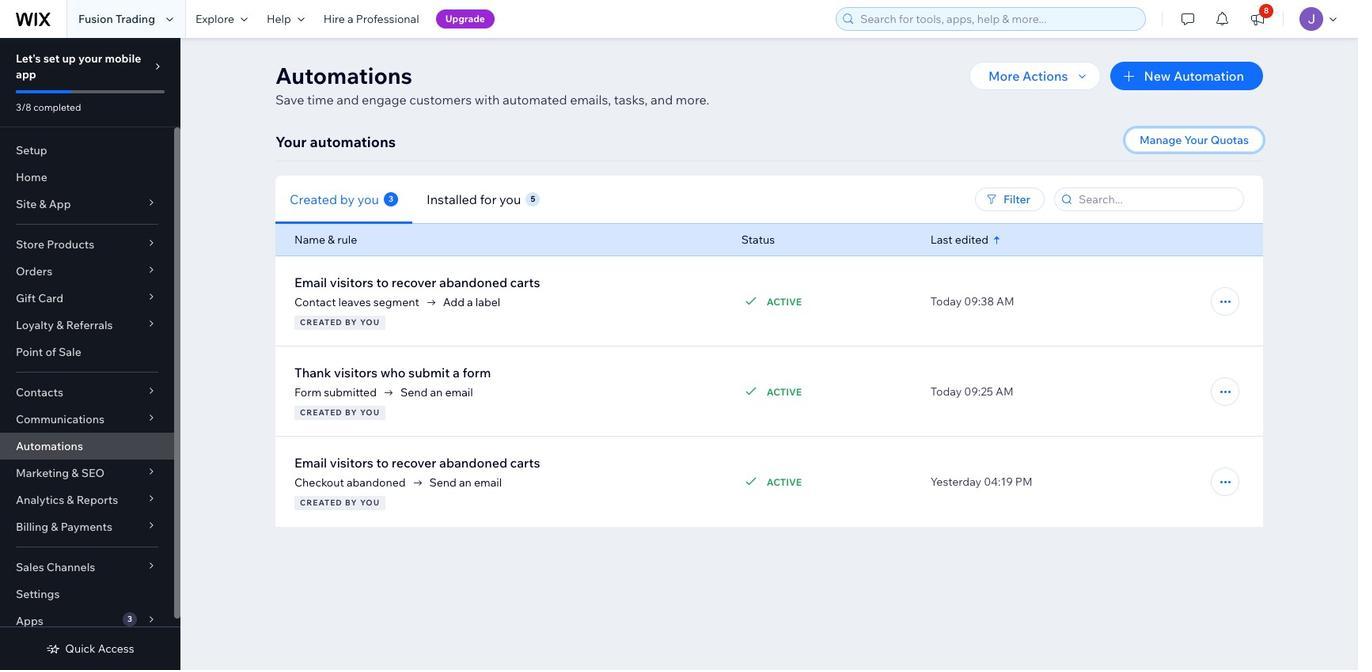 Task type: locate. For each thing, give the bounding box(es) containing it.
automations for automations save time and engage customers with automated emails, tasks, and more.
[[276, 62, 413, 89]]

who
[[381, 365, 406, 381]]

recover
[[392, 275, 437, 291], [392, 455, 437, 471]]

you down checkout abandoned
[[360, 498, 380, 508]]

1 vertical spatial today
[[931, 385, 962, 399]]

1 horizontal spatial a
[[453, 365, 460, 381]]

1 vertical spatial 3
[[128, 615, 132, 625]]

0 horizontal spatial your
[[276, 133, 307, 151]]

2 you from the top
[[360, 408, 380, 418]]

0 vertical spatial today
[[931, 295, 962, 309]]

created by you
[[290, 191, 379, 207]]

am
[[997, 295, 1015, 309], [996, 385, 1014, 399]]

1 vertical spatial to
[[377, 455, 389, 471]]

created down form
[[300, 408, 343, 418]]

1 horizontal spatial automations
[[276, 62, 413, 89]]

5
[[531, 194, 536, 204]]

created by you for submitted
[[300, 408, 380, 418]]

to up checkout abandoned
[[377, 455, 389, 471]]

0 vertical spatial you
[[360, 318, 380, 328]]

am right the 09:38
[[997, 295, 1015, 309]]

1 you from the left
[[358, 191, 379, 207]]

to up segment
[[377, 275, 389, 291]]

1 today from the top
[[931, 295, 962, 309]]

and left more.
[[651, 92, 673, 108]]

sales
[[16, 561, 44, 575]]

2 to from the top
[[377, 455, 389, 471]]

1 created from the top
[[300, 318, 343, 328]]

tab list containing created by you
[[276, 175, 776, 224]]

abandoned for an
[[440, 455, 508, 471]]

manage your quotas button
[[1126, 128, 1264, 152]]

0 vertical spatial send
[[401, 386, 428, 400]]

1 vertical spatial email visitors to recover abandoned carts
[[295, 455, 541, 471]]

0 vertical spatial created
[[300, 318, 343, 328]]

app
[[16, 67, 36, 82]]

you
[[358, 191, 379, 207], [500, 191, 521, 207]]

0 vertical spatial created by you
[[300, 318, 380, 328]]

1 vertical spatial abandoned
[[440, 455, 508, 471]]

2 by from the top
[[345, 408, 358, 418]]

0 vertical spatial abandoned
[[440, 275, 508, 291]]

1 vertical spatial created
[[300, 408, 343, 418]]

a
[[348, 12, 354, 26], [467, 295, 473, 310], [453, 365, 460, 381]]

3 created by you from the top
[[300, 498, 380, 508]]

gift card button
[[0, 285, 174, 312]]

set
[[43, 51, 60, 66]]

communications button
[[0, 406, 174, 433]]

loyalty & referrals button
[[0, 312, 174, 339]]

and
[[337, 92, 359, 108], [651, 92, 673, 108]]

& for analytics
[[67, 493, 74, 508]]

created by you for leaves
[[300, 318, 380, 328]]

8 button
[[1241, 0, 1276, 38]]

rule
[[338, 233, 357, 247]]

2 carts from the top
[[510, 455, 541, 471]]

by down submitted
[[345, 408, 358, 418]]

1 vertical spatial visitors
[[334, 365, 378, 381]]

automations
[[276, 62, 413, 89], [16, 440, 83, 454]]

analytics
[[16, 493, 64, 508]]

automations for automations
[[16, 440, 83, 454]]

1 recover from the top
[[392, 275, 437, 291]]

0 vertical spatial active
[[767, 296, 802, 308]]

segment
[[374, 295, 420, 310]]

email visitors to recover abandoned carts up checkout abandoned
[[295, 455, 541, 471]]

1 vertical spatial email
[[295, 455, 327, 471]]

8
[[1265, 6, 1270, 16]]

1 horizontal spatial your
[[1185, 133, 1209, 147]]

marketing & seo button
[[0, 460, 174, 487]]

created down "checkout"
[[300, 498, 343, 508]]

today left the 09:38
[[931, 295, 962, 309]]

2 vertical spatial a
[[453, 365, 460, 381]]

your left quotas
[[1185, 133, 1209, 147]]

3 right by
[[389, 194, 394, 204]]

2 your from the left
[[1185, 133, 1209, 147]]

created by you for abandoned
[[300, 498, 380, 508]]

1 horizontal spatial email
[[474, 476, 502, 490]]

1 horizontal spatial you
[[500, 191, 521, 207]]

0 vertical spatial a
[[348, 12, 354, 26]]

a inside hire a professional link
[[348, 12, 354, 26]]

&
[[39, 197, 46, 211], [328, 233, 335, 247], [56, 318, 64, 333], [72, 466, 79, 481], [67, 493, 74, 508], [51, 520, 58, 535]]

& inside loyalty & referrals popup button
[[56, 318, 64, 333]]

marketing & seo
[[16, 466, 105, 481]]

1 vertical spatial active
[[767, 386, 802, 398]]

automations link
[[0, 433, 174, 460]]

1 horizontal spatial 3
[[389, 194, 394, 204]]

0 vertical spatial to
[[377, 275, 389, 291]]

2 you from the left
[[500, 191, 521, 207]]

1 vertical spatial created by you
[[300, 408, 380, 418]]

quick
[[65, 642, 96, 657]]

actions
[[1023, 68, 1069, 84]]

by down leaves
[[345, 318, 358, 328]]

loyalty
[[16, 318, 54, 333]]

loyalty & referrals
[[16, 318, 113, 333]]

send for submit
[[401, 386, 428, 400]]

a for label
[[467, 295, 473, 310]]

tab list
[[276, 175, 776, 224]]

email for checkout abandoned
[[295, 455, 327, 471]]

visitors
[[330, 275, 374, 291], [334, 365, 378, 381], [330, 455, 374, 471]]

1 you from the top
[[360, 318, 380, 328]]

email up "checkout"
[[295, 455, 327, 471]]

a right hire
[[348, 12, 354, 26]]

1 horizontal spatial send
[[430, 476, 457, 490]]

tasks,
[[614, 92, 648, 108]]

1 vertical spatial am
[[996, 385, 1014, 399]]

2 today from the top
[[931, 385, 962, 399]]

created for checkout
[[300, 498, 343, 508]]

1 by from the top
[[345, 318, 358, 328]]

created by you down form submitted
[[300, 408, 380, 418]]

1 email visitors to recover abandoned carts from the top
[[295, 275, 541, 291]]

1 horizontal spatial and
[[651, 92, 673, 108]]

3/8 completed
[[16, 101, 81, 113]]

1 vertical spatial automations
[[16, 440, 83, 454]]

site
[[16, 197, 37, 211]]

and right time on the left
[[337, 92, 359, 108]]

you right by
[[358, 191, 379, 207]]

0 vertical spatial carts
[[510, 275, 541, 291]]

a for professional
[[348, 12, 354, 26]]

1 horizontal spatial an
[[459, 476, 472, 490]]

& right "site" at left
[[39, 197, 46, 211]]

2 vertical spatial by
[[345, 498, 358, 508]]

0 horizontal spatial email
[[445, 386, 473, 400]]

setup
[[16, 143, 47, 158]]

2 recover from the top
[[392, 455, 437, 471]]

3 by from the top
[[345, 498, 358, 508]]

pm
[[1016, 475, 1033, 489]]

0 vertical spatial email visitors to recover abandoned carts
[[295, 275, 541, 291]]

0 vertical spatial email
[[445, 386, 473, 400]]

1 carts from the top
[[510, 275, 541, 291]]

3 you from the top
[[360, 498, 380, 508]]

0 horizontal spatial send
[[401, 386, 428, 400]]

sidebar element
[[0, 38, 181, 671]]

0 vertical spatial by
[[345, 318, 358, 328]]

submitted
[[324, 386, 377, 400]]

abandoned for a
[[440, 275, 508, 291]]

send
[[401, 386, 428, 400], [430, 476, 457, 490]]

Search... field
[[1075, 188, 1239, 211]]

name & rule
[[295, 233, 357, 247]]

recover up checkout abandoned
[[392, 455, 437, 471]]

automations up time on the left
[[276, 62, 413, 89]]

2 created by you from the top
[[300, 408, 380, 418]]

created down contact in the top of the page
[[300, 318, 343, 328]]

email visitors to recover abandoned carts up segment
[[295, 275, 541, 291]]

& left rule
[[328, 233, 335, 247]]

by for leaves
[[345, 318, 358, 328]]

carts for add a label
[[510, 275, 541, 291]]

2 vertical spatial created by you
[[300, 498, 380, 508]]

1 vertical spatial send an email
[[430, 476, 502, 490]]

quick access
[[65, 642, 134, 657]]

email
[[445, 386, 473, 400], [474, 476, 502, 490]]

today for email visitors to recover abandoned carts
[[931, 295, 962, 309]]

1 vertical spatial you
[[360, 408, 380, 418]]

visitors for abandoned
[[330, 455, 374, 471]]

automations up marketing
[[16, 440, 83, 454]]

1 to from the top
[[377, 275, 389, 291]]

new
[[1145, 68, 1172, 84]]

app
[[49, 197, 71, 211]]

3 active from the top
[[767, 476, 802, 488]]

2 vertical spatial visitors
[[330, 455, 374, 471]]

analytics & reports button
[[0, 487, 174, 514]]

automations inside sidebar element
[[16, 440, 83, 454]]

0 vertical spatial automations
[[276, 62, 413, 89]]

am for thank visitors who submit a form
[[996, 385, 1014, 399]]

& left reports
[[67, 493, 74, 508]]

form
[[463, 365, 491, 381]]

checkout
[[295, 476, 344, 490]]

0 horizontal spatial 3
[[128, 615, 132, 625]]

2 horizontal spatial a
[[467, 295, 473, 310]]

to
[[377, 275, 389, 291], [377, 455, 389, 471]]

2 vertical spatial active
[[767, 476, 802, 488]]

1 created by you from the top
[[300, 318, 380, 328]]

seo
[[81, 466, 105, 481]]

1 active from the top
[[767, 296, 802, 308]]

visitors for submitted
[[334, 365, 378, 381]]

1 vertical spatial by
[[345, 408, 358, 418]]

3 up access
[[128, 615, 132, 625]]

& inside billing & payments dropdown button
[[51, 520, 58, 535]]

engage
[[362, 92, 407, 108]]

& left "seo"
[[72, 466, 79, 481]]

recover for checkout abandoned
[[392, 455, 437, 471]]

created
[[290, 191, 337, 207]]

send an email
[[401, 386, 473, 400], [430, 476, 502, 490]]

hire a professional link
[[314, 0, 429, 38]]

0 vertical spatial an
[[430, 386, 443, 400]]

email for abandoned
[[474, 476, 502, 490]]

you down contact leaves segment
[[360, 318, 380, 328]]

your
[[78, 51, 102, 66]]

a left form
[[453, 365, 460, 381]]

0 vertical spatial recover
[[392, 275, 437, 291]]

send an email for a
[[401, 386, 473, 400]]

new automation button
[[1111, 62, 1264, 90]]

a right add
[[467, 295, 473, 310]]

by for abandoned
[[345, 498, 358, 508]]

email up contact in the top of the page
[[295, 275, 327, 291]]

automations inside automations save time and engage customers with automated emails, tasks, and more.
[[276, 62, 413, 89]]

your down save
[[276, 133, 307, 151]]

1 vertical spatial email
[[474, 476, 502, 490]]

3 inside sidebar element
[[128, 615, 132, 625]]

explore
[[196, 12, 234, 26]]

2 vertical spatial you
[[360, 498, 380, 508]]

you for abandoned
[[360, 498, 380, 508]]

created by you down leaves
[[300, 318, 380, 328]]

0 vertical spatial visitors
[[330, 275, 374, 291]]

& inside marketing & seo popup button
[[72, 466, 79, 481]]

0 horizontal spatial automations
[[16, 440, 83, 454]]

1 vertical spatial send
[[430, 476, 457, 490]]

sales channels button
[[0, 554, 174, 581]]

0 horizontal spatial a
[[348, 12, 354, 26]]

email visitors to recover abandoned carts for contact leaves segment
[[295, 275, 541, 291]]

created by you
[[300, 318, 380, 328], [300, 408, 380, 418], [300, 498, 380, 508]]

2 email from the top
[[295, 455, 327, 471]]

reports
[[77, 493, 118, 508]]

1 vertical spatial an
[[459, 476, 472, 490]]

created for contact
[[300, 318, 343, 328]]

3
[[389, 194, 394, 204], [128, 615, 132, 625]]

carts
[[510, 275, 541, 291], [510, 455, 541, 471]]

0 vertical spatial 3
[[389, 194, 394, 204]]

send for recover
[[430, 476, 457, 490]]

an for a
[[430, 386, 443, 400]]

1 vertical spatial carts
[[510, 455, 541, 471]]

0 horizontal spatial an
[[430, 386, 443, 400]]

am right 09:25
[[996, 385, 1014, 399]]

0 vertical spatial send an email
[[401, 386, 473, 400]]

today
[[931, 295, 962, 309], [931, 385, 962, 399]]

name
[[295, 233, 325, 247]]

2 created from the top
[[300, 408, 343, 418]]

& for marketing
[[72, 466, 79, 481]]

visitors up checkout abandoned
[[330, 455, 374, 471]]

0 vertical spatial am
[[997, 295, 1015, 309]]

by for submitted
[[345, 408, 358, 418]]

point of sale
[[16, 345, 81, 360]]

2 vertical spatial created
[[300, 498, 343, 508]]

apps
[[16, 615, 43, 629]]

& inside analytics & reports popup button
[[67, 493, 74, 508]]

1 vertical spatial recover
[[392, 455, 437, 471]]

& inside 'site & app' dropdown button
[[39, 197, 46, 211]]

hire a professional
[[324, 12, 419, 26]]

you right for
[[500, 191, 521, 207]]

0 vertical spatial email
[[295, 275, 327, 291]]

to for leaves
[[377, 275, 389, 291]]

hire
[[324, 12, 345, 26]]

& for name
[[328, 233, 335, 247]]

0 horizontal spatial you
[[358, 191, 379, 207]]

created by you down checkout abandoned
[[300, 498, 380, 508]]

recover up segment
[[392, 275, 437, 291]]

2 email visitors to recover abandoned carts from the top
[[295, 455, 541, 471]]

gift
[[16, 291, 36, 306]]

09:38
[[965, 295, 995, 309]]

0 horizontal spatial and
[[337, 92, 359, 108]]

more actions
[[989, 68, 1069, 84]]

visitors up leaves
[[330, 275, 374, 291]]

& for site
[[39, 197, 46, 211]]

1 email from the top
[[295, 275, 327, 291]]

today left 09:25
[[931, 385, 962, 399]]

& right billing
[[51, 520, 58, 535]]

created
[[300, 318, 343, 328], [300, 408, 343, 418], [300, 498, 343, 508]]

3 created from the top
[[300, 498, 343, 508]]

let's set up your mobile app
[[16, 51, 141, 82]]

visitors up submitted
[[334, 365, 378, 381]]

last
[[931, 233, 953, 247]]

2 active from the top
[[767, 386, 802, 398]]

form submitted
[[295, 386, 377, 400]]

1 vertical spatial a
[[467, 295, 473, 310]]

by down checkout abandoned
[[345, 498, 358, 508]]

& right loyalty
[[56, 318, 64, 333]]

you down submitted
[[360, 408, 380, 418]]

active for today 09:38 am
[[767, 296, 802, 308]]



Task type: vqa. For each thing, say whether or not it's contained in the screenshot.


Task type: describe. For each thing, give the bounding box(es) containing it.
Search for tools, apps, help & more... field
[[856, 8, 1141, 30]]

for
[[480, 191, 497, 207]]

am for email visitors to recover abandoned carts
[[997, 295, 1015, 309]]

& for billing
[[51, 520, 58, 535]]

point of sale link
[[0, 339, 174, 366]]

gift card
[[16, 291, 64, 306]]

channels
[[47, 561, 95, 575]]

2 vertical spatial abandoned
[[347, 476, 406, 490]]

of
[[45, 345, 56, 360]]

sale
[[59, 345, 81, 360]]

orders button
[[0, 258, 174, 285]]

today 09:25 am
[[931, 385, 1014, 399]]

installed
[[427, 191, 477, 207]]

mobile
[[105, 51, 141, 66]]

quotas
[[1211, 133, 1250, 147]]

your inside button
[[1185, 133, 1209, 147]]

recover for contact leaves segment
[[392, 275, 437, 291]]

save
[[276, 92, 304, 108]]

automated
[[503, 92, 567, 108]]

time
[[307, 92, 334, 108]]

professional
[[356, 12, 419, 26]]

more.
[[676, 92, 710, 108]]

yesterday 04:19 pm
[[931, 475, 1033, 489]]

more
[[989, 68, 1020, 84]]

help button
[[257, 0, 314, 38]]

you for leaves
[[360, 318, 380, 328]]

fusion trading
[[78, 12, 155, 26]]

contact leaves segment
[[295, 295, 420, 310]]

manage your quotas
[[1140, 133, 1250, 147]]

email visitors to recover abandoned carts for checkout abandoned
[[295, 455, 541, 471]]

quick access button
[[46, 642, 134, 657]]

you for created by you
[[358, 191, 379, 207]]

thank visitors who submit a form
[[295, 365, 491, 381]]

products
[[47, 238, 94, 252]]

submit
[[409, 365, 450, 381]]

site & app button
[[0, 191, 174, 218]]

with
[[475, 92, 500, 108]]

point
[[16, 345, 43, 360]]

store products button
[[0, 231, 174, 258]]

store products
[[16, 238, 94, 252]]

contacts button
[[0, 379, 174, 406]]

1 and from the left
[[337, 92, 359, 108]]

new automation
[[1145, 68, 1245, 84]]

analytics & reports
[[16, 493, 118, 508]]

form
[[295, 386, 322, 400]]

home link
[[0, 164, 174, 191]]

status
[[742, 233, 775, 247]]

billing & payments
[[16, 520, 112, 535]]

active for today 09:25 am
[[767, 386, 802, 398]]

last edited
[[931, 233, 989, 247]]

an for abandoned
[[459, 476, 472, 490]]

email for contact leaves segment
[[295, 275, 327, 291]]

to for abandoned
[[377, 455, 389, 471]]

orders
[[16, 265, 52, 279]]

add a label
[[443, 295, 501, 310]]

store
[[16, 238, 44, 252]]

filter button
[[976, 188, 1045, 211]]

& for loyalty
[[56, 318, 64, 333]]

site & app
[[16, 197, 71, 211]]

by
[[340, 191, 355, 207]]

installed for you
[[427, 191, 521, 207]]

you for installed for you
[[500, 191, 521, 207]]

today for thank visitors who submit a form
[[931, 385, 962, 399]]

automation
[[1174, 68, 1245, 84]]

fusion
[[78, 12, 113, 26]]

automations
[[310, 133, 396, 151]]

email for a
[[445, 386, 473, 400]]

1 your from the left
[[276, 133, 307, 151]]

up
[[62, 51, 76, 66]]

more actions button
[[970, 62, 1102, 90]]

billing & payments button
[[0, 514, 174, 541]]

emails,
[[570, 92, 612, 108]]

customers
[[410, 92, 472, 108]]

3 inside tab list
[[389, 194, 394, 204]]

label
[[476, 295, 501, 310]]

completed
[[33, 101, 81, 113]]

billing
[[16, 520, 48, 535]]

carts for send an email
[[510, 455, 541, 471]]

marketing
[[16, 466, 69, 481]]

send an email for abandoned
[[430, 476, 502, 490]]

2 and from the left
[[651, 92, 673, 108]]

settings
[[16, 588, 60, 602]]

sales channels
[[16, 561, 95, 575]]

04:19
[[984, 475, 1013, 489]]

card
[[38, 291, 64, 306]]

contact
[[295, 295, 336, 310]]

home
[[16, 170, 47, 185]]

upgrade button
[[436, 10, 495, 29]]

09:25
[[965, 385, 994, 399]]

access
[[98, 642, 134, 657]]

visitors for leaves
[[330, 275, 374, 291]]

your automations
[[276, 133, 396, 151]]

payments
[[61, 520, 112, 535]]

active for yesterday 04:19 pm
[[767, 476, 802, 488]]

created for form
[[300, 408, 343, 418]]

leaves
[[339, 295, 371, 310]]

you for submitted
[[360, 408, 380, 418]]

checkout abandoned
[[295, 476, 406, 490]]



